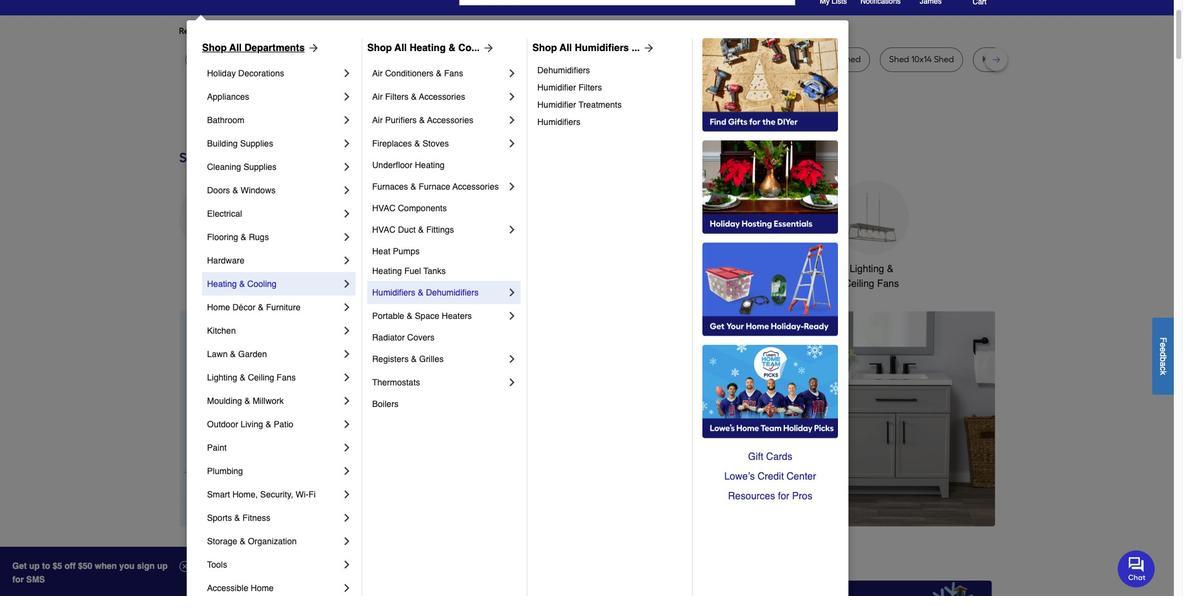 Task type: locate. For each thing, give the bounding box(es) containing it.
bathroom inside bathroom link
[[207, 115, 244, 125]]

humidifier treatments
[[537, 100, 622, 110]]

1 vertical spatial humidifiers
[[537, 117, 580, 127]]

1 horizontal spatial up
[[157, 561, 168, 571]]

0 vertical spatial hvac
[[372, 203, 396, 213]]

air
[[372, 68, 383, 78], [372, 92, 383, 102], [372, 115, 383, 125]]

0 vertical spatial fans
[[444, 68, 463, 78]]

2 hvac from the top
[[372, 225, 396, 235]]

smart
[[750, 264, 777, 275], [207, 490, 230, 500]]

2 shop from the left
[[367, 43, 392, 54]]

chat invite button image
[[1118, 550, 1155, 588]]

for inside resources for pros link
[[778, 491, 789, 502]]

heating up air conditioners & fans
[[410, 43, 446, 54]]

0 vertical spatial lighting
[[850, 264, 884, 275]]

a
[[1158, 362, 1168, 367]]

shed for shed outdoor storage
[[724, 54, 744, 65]]

to
[[42, 561, 50, 571]]

2 arrow right image from the left
[[640, 42, 655, 54]]

supplies for cleaning supplies
[[243, 162, 277, 172]]

fireplaces
[[372, 139, 412, 149]]

resources for pros link
[[702, 487, 838, 507]]

chevron right image for heating & cooling
[[341, 278, 353, 290]]

1 horizontal spatial lighting & ceiling fans
[[844, 264, 899, 290]]

e up "d"
[[1158, 343, 1168, 347]]

2 you from the left
[[401, 26, 415, 36]]

duct
[[398, 225, 416, 235]]

2 vertical spatial humidifiers
[[372, 288, 415, 298]]

2 vertical spatial air
[[372, 115, 383, 125]]

0 horizontal spatial lighting
[[207, 373, 237, 383]]

hvac up heat
[[372, 225, 396, 235]]

you for more suggestions for you
[[401, 26, 415, 36]]

humidifiers down humidifier treatments
[[537, 117, 580, 127]]

0 vertical spatial dehumidifiers
[[537, 65, 590, 75]]

kitchen up lawn
[[207, 326, 236, 336]]

1 vertical spatial tools
[[207, 560, 227, 570]]

arrow right image
[[480, 42, 495, 54], [972, 419, 984, 431]]

shed right 10x14
[[934, 54, 954, 65]]

humidifier inside humidifier filters link
[[537, 83, 576, 92]]

1 hvac from the top
[[372, 203, 396, 213]]

heaters
[[442, 311, 472, 321]]

shed left 10x14
[[889, 54, 909, 65]]

kitchen inside kitchen link
[[207, 326, 236, 336]]

decorations down heating fuel tanks on the top left
[[377, 278, 430, 290]]

0 horizontal spatial tools
[[207, 560, 227, 570]]

outdoor
[[207, 420, 238, 430]]

0 horizontal spatial dehumidifiers
[[426, 288, 479, 298]]

home inside button
[[779, 264, 806, 275]]

kitchen inside kitchen faucets button
[[462, 264, 495, 275]]

supplies
[[240, 139, 273, 149], [243, 162, 277, 172]]

accessories down air filters & accessories link
[[427, 115, 473, 125]]

accessories up hvac components link
[[453, 182, 499, 192]]

portable
[[372, 311, 404, 321]]

1 shop from the left
[[202, 43, 227, 54]]

thermostats
[[372, 378, 420, 388]]

chevron right image for flooring & rugs
[[341, 231, 353, 243]]

0 horizontal spatial all
[[229, 43, 242, 54]]

shop all heating & co...
[[367, 43, 480, 54]]

0 vertical spatial bathroom
[[207, 115, 244, 125]]

2 humidifier from the top
[[537, 100, 576, 110]]

2 e from the top
[[1158, 347, 1168, 352]]

fans for air conditioners & fans link
[[444, 68, 463, 78]]

chevron right image for registers & grilles
[[506, 353, 518, 365]]

moulding & millwork
[[207, 396, 284, 406]]

up to 40 percent off select vanities. plus, get free local delivery on select vanities. image
[[398, 311, 995, 527]]

appliances inside button
[[192, 264, 240, 275]]

up left "to" at left
[[29, 561, 40, 571]]

1 vertical spatial fans
[[877, 278, 899, 290]]

chevron right image
[[341, 114, 353, 126], [506, 114, 518, 126], [506, 137, 518, 150], [506, 181, 518, 193], [506, 224, 518, 236], [341, 231, 353, 243], [341, 254, 353, 267], [341, 278, 353, 290], [341, 301, 353, 314], [341, 348, 353, 360], [341, 418, 353, 431], [341, 465, 353, 478], [341, 512, 353, 524], [341, 535, 353, 548]]

1 all from the left
[[229, 43, 242, 54]]

accessible home
[[207, 584, 274, 593]]

appliances button
[[179, 181, 253, 277]]

1 vertical spatial smart
[[207, 490, 230, 500]]

gift cards
[[748, 452, 792, 463]]

lowe's
[[724, 471, 755, 482]]

2 vertical spatial home
[[251, 584, 274, 593]]

arrow right image up 'holiday decorations' link
[[305, 42, 320, 54]]

sign
[[137, 561, 155, 571]]

filters for humidifier
[[579, 83, 602, 92]]

shop down the more suggestions for you link
[[367, 43, 392, 54]]

filters up treatments
[[579, 83, 602, 92]]

0 horizontal spatial arrow right image
[[480, 42, 495, 54]]

shop up toilet
[[532, 43, 557, 54]]

1 horizontal spatial fans
[[444, 68, 463, 78]]

smart inside smart home, security, wi-fi link
[[207, 490, 230, 500]]

filters up purifiers
[[385, 92, 409, 102]]

0 horizontal spatial smart
[[207, 490, 230, 500]]

1 horizontal spatial decorations
[[377, 278, 430, 290]]

smart home, security, wi-fi
[[207, 490, 316, 500]]

chevron right image for smart home, security, wi-fi
[[341, 489, 353, 501]]

accessories
[[419, 92, 465, 102], [427, 115, 473, 125], [453, 182, 499, 192]]

more left suggestions
[[315, 26, 336, 36]]

humidifiers for humidifiers & dehumidifiers
[[372, 288, 415, 298]]

chevron right image for fireplaces & stoves
[[506, 137, 518, 150]]

1 horizontal spatial lighting
[[850, 264, 884, 275]]

1 horizontal spatial ceiling
[[844, 278, 874, 290]]

10x14
[[911, 54, 932, 65]]

all for departments
[[229, 43, 242, 54]]

1 horizontal spatial dehumidifiers
[[537, 65, 590, 75]]

appliances up the heating & cooling
[[192, 264, 240, 275]]

shed right storage
[[841, 54, 861, 65]]

furnace
[[419, 182, 450, 192]]

gift cards link
[[702, 447, 838, 467]]

registers & grilles link
[[372, 348, 506, 371]]

quikrete
[[582, 54, 616, 65]]

appliances
[[207, 92, 249, 102], [192, 264, 240, 275]]

arrow right image inside 'shop all departments' link
[[305, 42, 320, 54]]

1 air from the top
[[372, 68, 383, 78]]

1 shed from the left
[[724, 54, 744, 65]]

2 vertical spatial fans
[[277, 373, 296, 383]]

0 vertical spatial home
[[779, 264, 806, 275]]

you
[[119, 561, 135, 571]]

co...
[[458, 43, 480, 54]]

storage
[[207, 537, 237, 547]]

2 horizontal spatial fans
[[877, 278, 899, 290]]

off
[[65, 561, 76, 571]]

shed left outdoor
[[724, 54, 744, 65]]

1 horizontal spatial tools
[[298, 264, 321, 275]]

0 horizontal spatial filters
[[385, 92, 409, 102]]

e up b
[[1158, 347, 1168, 352]]

1 humidifier from the top
[[537, 83, 576, 92]]

0 vertical spatial decorations
[[238, 68, 284, 78]]

3 all from the left
[[560, 43, 572, 54]]

all for heating
[[394, 43, 407, 54]]

air conditioners & fans link
[[372, 62, 506, 85]]

1 vertical spatial kitchen
[[207, 326, 236, 336]]

air for air purifiers & accessories
[[372, 115, 383, 125]]

& inside button
[[887, 264, 894, 275]]

chevron right image for air filters & accessories
[[506, 91, 518, 103]]

for right suggestions
[[388, 26, 399, 36]]

1 horizontal spatial all
[[394, 43, 407, 54]]

decorations inside button
[[377, 278, 430, 290]]

smart inside smart home button
[[750, 264, 777, 275]]

humidifiers inside "link"
[[372, 288, 415, 298]]

0 vertical spatial accessories
[[419, 92, 465, 102]]

1 vertical spatial bathroom
[[663, 264, 706, 275]]

humidifier for humidifier treatments
[[537, 100, 576, 110]]

home for smart home
[[779, 264, 806, 275]]

all up conditioners
[[394, 43, 407, 54]]

chevron right image for outdoor living & patio
[[341, 418, 353, 431]]

arrow right image for shop all departments
[[305, 42, 320, 54]]

2 vertical spatial accessories
[[453, 182, 499, 192]]

1 vertical spatial humidifier
[[537, 100, 576, 110]]

heating down hardware
[[207, 279, 237, 289]]

0 vertical spatial more
[[315, 26, 336, 36]]

tools up furniture
[[298, 264, 321, 275]]

hardware
[[207, 256, 244, 266]]

storage
[[782, 54, 812, 65]]

chevron right image for plumbing
[[341, 465, 353, 478]]

0 vertical spatial air
[[372, 68, 383, 78]]

arrow right image inside 'shop all heating & co...' link
[[480, 42, 495, 54]]

all down recommended searches for you
[[229, 43, 242, 54]]

1 vertical spatial decorations
[[377, 278, 430, 290]]

hvac for hvac duct & fittings
[[372, 225, 396, 235]]

center
[[787, 471, 816, 482]]

more down the storage
[[179, 549, 220, 569]]

k
[[1158, 371, 1168, 375]]

2 all from the left
[[394, 43, 407, 54]]

3 shop from the left
[[532, 43, 557, 54]]

1 horizontal spatial smart
[[750, 264, 777, 275]]

tools down the storage
[[207, 560, 227, 570]]

toilet
[[534, 54, 554, 65]]

1 horizontal spatial more
[[315, 26, 336, 36]]

decorations for holiday
[[238, 68, 284, 78]]

shed for shed
[[841, 54, 861, 65]]

None search field
[[459, 0, 796, 17]]

humidifier for humidifier filters
[[537, 83, 576, 92]]

home décor & furniture link
[[207, 296, 341, 319]]

kitchen left faucets
[[462, 264, 495, 275]]

1 vertical spatial lighting & ceiling fans
[[207, 373, 296, 383]]

0 horizontal spatial decorations
[[238, 68, 284, 78]]

doors & windows link
[[207, 179, 341, 202]]

home for accessible home
[[251, 584, 274, 593]]

humidifiers up portable in the bottom of the page
[[372, 288, 415, 298]]

chevron right image for moulding & millwork
[[341, 395, 353, 407]]

furnaces
[[372, 182, 408, 192]]

1 vertical spatial dehumidifiers
[[426, 288, 479, 298]]

1 horizontal spatial arrow right image
[[640, 42, 655, 54]]

air left conditioners
[[372, 68, 383, 78]]

1 horizontal spatial home
[[251, 584, 274, 593]]

more inside recommended searches for you heading
[[315, 26, 336, 36]]

arrow right image
[[305, 42, 320, 54], [640, 42, 655, 54]]

shop down recommended
[[202, 43, 227, 54]]

2 air from the top
[[372, 92, 383, 102]]

dehumidifiers up humidifier filters
[[537, 65, 590, 75]]

hvac for hvac components
[[372, 203, 396, 213]]

chevron right image for doors & windows
[[341, 184, 353, 197]]

humidifier down humidifier filters
[[537, 100, 576, 110]]

air conditioners & fans
[[372, 68, 463, 78]]

1 horizontal spatial filters
[[579, 83, 602, 92]]

all down recommended searches for you heading
[[560, 43, 572, 54]]

dehumidifiers inside "link"
[[426, 288, 479, 298]]

0 horizontal spatial ceiling
[[248, 373, 274, 383]]

arrow right image inside shop all humidifiers ... link
[[640, 42, 655, 54]]

boilers link
[[372, 394, 518, 414]]

conditioners
[[385, 68, 434, 78]]

chevron right image for air conditioners & fans
[[506, 67, 518, 79]]

decorations down 'shop all departments' link
[[238, 68, 284, 78]]

supplies up windows
[[243, 162, 277, 172]]

arrow right image left board
[[640, 42, 655, 54]]

0 vertical spatial arrow right image
[[480, 42, 495, 54]]

hvac duct & fittings link
[[372, 218, 506, 242]]

dehumidifiers down heating fuel tanks link
[[426, 288, 479, 298]]

0 horizontal spatial you
[[291, 26, 306, 36]]

2 horizontal spatial shop
[[532, 43, 557, 54]]

1 vertical spatial air
[[372, 92, 383, 102]]

hvac components
[[372, 203, 447, 213]]

fuel
[[404, 266, 421, 276]]

up right sign
[[157, 561, 168, 571]]

2 horizontal spatial all
[[560, 43, 572, 54]]

1 horizontal spatial arrow right image
[[972, 419, 984, 431]]

more for more suggestions for you
[[315, 26, 336, 36]]

chevron right image for home décor & furniture
[[341, 301, 353, 314]]

kitchen for kitchen faucets
[[462, 264, 495, 275]]

tools
[[298, 264, 321, 275], [207, 560, 227, 570]]

accessible home link
[[207, 577, 341, 596]]

1 horizontal spatial you
[[401, 26, 415, 36]]

supplies up cleaning supplies
[[240, 139, 273, 149]]

humidifier up humidifier treatments
[[537, 83, 576, 92]]

appliances down holiday on the left top
[[207, 92, 249, 102]]

1 up from the left
[[29, 561, 40, 571]]

2 shed from the left
[[841, 54, 861, 65]]

humidifiers up quikrete
[[575, 43, 629, 54]]

0 vertical spatial kitchen
[[462, 264, 495, 275]]

lighting & ceiling fans link
[[207, 366, 341, 389]]

fireplaces & stoves
[[372, 139, 449, 149]]

0 vertical spatial humidifier
[[537, 83, 576, 92]]

e
[[1158, 343, 1168, 347], [1158, 347, 1168, 352]]

electrical link
[[207, 202, 341, 226]]

1 vertical spatial more
[[179, 549, 220, 569]]

hardware link
[[207, 249, 341, 272]]

3 air from the top
[[372, 115, 383, 125]]

0 horizontal spatial up
[[29, 561, 40, 571]]

accessories up air purifiers & accessories link
[[419, 92, 465, 102]]

0 vertical spatial supplies
[[240, 139, 273, 149]]

humidifier inside 'humidifier treatments' 'link'
[[537, 100, 576, 110]]

0 horizontal spatial arrow right image
[[305, 42, 320, 54]]

3 shed from the left
[[889, 54, 909, 65]]

you up departments
[[291, 26, 306, 36]]

heating fuel tanks
[[372, 266, 446, 276]]

filters inside air filters & accessories link
[[385, 92, 409, 102]]

0 vertical spatial lighting & ceiling fans
[[844, 264, 899, 290]]

0 horizontal spatial kitchen
[[207, 326, 236, 336]]

air left purifiers
[[372, 115, 383, 125]]

0 horizontal spatial more
[[179, 549, 220, 569]]

1 horizontal spatial shop
[[367, 43, 392, 54]]

hardie
[[644, 54, 670, 65]]

1 horizontal spatial bathroom
[[663, 264, 706, 275]]

0 vertical spatial tools
[[298, 264, 321, 275]]

searches
[[240, 26, 276, 36]]

chevron right image for lawn & garden
[[341, 348, 353, 360]]

paint link
[[207, 436, 341, 460]]

deals
[[275, 549, 321, 569]]

1 vertical spatial home
[[207, 303, 230, 312]]

humidifiers
[[575, 43, 629, 54], [537, 117, 580, 127], [372, 288, 415, 298]]

hvac down furnaces
[[372, 203, 396, 213]]

for down get
[[12, 575, 24, 585]]

bathroom link
[[207, 108, 341, 132]]

for left pros
[[778, 491, 789, 502]]

christmas
[[381, 264, 425, 275]]

1 vertical spatial hvac
[[372, 225, 396, 235]]

filters inside humidifier filters link
[[579, 83, 602, 92]]

2 horizontal spatial home
[[779, 264, 806, 275]]

accessories for furnaces & furnace accessories
[[453, 182, 499, 192]]

accessories for air purifiers & accessories
[[427, 115, 473, 125]]

0 horizontal spatial lighting & ceiling fans
[[207, 373, 296, 383]]

dehumidifiers
[[537, 65, 590, 75], [426, 288, 479, 298]]

credit
[[758, 471, 784, 482]]

chevron right image for lighting & ceiling fans
[[341, 372, 353, 384]]

smart home
[[750, 264, 806, 275]]

heating & cooling
[[207, 279, 277, 289]]

1 horizontal spatial kitchen
[[462, 264, 495, 275]]

lawn & garden link
[[207, 343, 341, 366]]

appliances link
[[207, 85, 341, 108]]

home
[[779, 264, 806, 275], [207, 303, 230, 312], [251, 584, 274, 593]]

1 vertical spatial accessories
[[427, 115, 473, 125]]

0 horizontal spatial home
[[207, 303, 230, 312]]

1 arrow right image from the left
[[305, 42, 320, 54]]

air down air conditioners & fans
[[372, 92, 383, 102]]

ceiling inside lighting & ceiling fans
[[844, 278, 874, 290]]

chevron right image for humidifiers & dehumidifiers
[[506, 287, 518, 299]]

0 horizontal spatial bathroom
[[207, 115, 244, 125]]

chevron right image
[[341, 67, 353, 79], [506, 67, 518, 79], [341, 91, 353, 103], [506, 91, 518, 103], [341, 137, 353, 150], [341, 161, 353, 173], [341, 184, 353, 197], [341, 208, 353, 220], [506, 287, 518, 299], [506, 310, 518, 322], [341, 325, 353, 337], [506, 353, 518, 365], [341, 372, 353, 384], [506, 377, 518, 389], [341, 395, 353, 407], [341, 442, 353, 454], [341, 489, 353, 501], [341, 559, 353, 571], [341, 582, 353, 595]]

1 you from the left
[[291, 26, 306, 36]]

you up 'shop all heating & co...'
[[401, 26, 415, 36]]

0 horizontal spatial shop
[[202, 43, 227, 54]]

storage & organization
[[207, 537, 297, 547]]

lawn & garden
[[207, 349, 267, 359]]

storage & organization link
[[207, 530, 341, 553]]

0 horizontal spatial fans
[[277, 373, 296, 383]]

cards
[[766, 452, 792, 463]]

get up to $5 off $50 when you sign up for sms
[[12, 561, 168, 585]]

more for more great deals
[[179, 549, 220, 569]]

0 vertical spatial ceiling
[[844, 278, 874, 290]]

1 vertical spatial supplies
[[243, 162, 277, 172]]

1 vertical spatial appliances
[[192, 264, 240, 275]]

paint
[[207, 443, 227, 453]]

0 vertical spatial smart
[[750, 264, 777, 275]]



Task type: vqa. For each thing, say whether or not it's contained in the screenshot.
Electric for Electric Washer & Dryer
no



Task type: describe. For each thing, give the bounding box(es) containing it.
chevron right image for tools
[[341, 559, 353, 571]]

kitchen faucets button
[[460, 181, 534, 277]]

chevron right image for thermostats
[[506, 377, 518, 389]]

1 e from the top
[[1158, 343, 1168, 347]]

shop all heating & co... link
[[367, 41, 495, 55]]

tools link
[[207, 553, 341, 577]]

building supplies link
[[207, 132, 341, 155]]

tools inside button
[[298, 264, 321, 275]]

christmas decorations
[[377, 264, 430, 290]]

f e e d b a c k button
[[1152, 318, 1174, 395]]

chevron right image for furnaces & furnace accessories
[[506, 181, 518, 193]]

hvac components link
[[372, 198, 518, 218]]

home décor & furniture
[[207, 303, 301, 312]]

sports & fitness
[[207, 513, 270, 523]]

radiator
[[372, 333, 405, 343]]

fans for lighting & ceiling fans link
[[277, 373, 296, 383]]

scroll to item #3 image
[[693, 505, 722, 509]]

chevron right image for air purifiers & accessories
[[506, 114, 518, 126]]

heat
[[372, 246, 390, 256]]

rugs
[[249, 232, 269, 242]]

$5
[[53, 561, 62, 571]]

faucets
[[497, 264, 532, 275]]

wi-
[[296, 490, 309, 500]]

shop for shop all heating & co...
[[367, 43, 392, 54]]

air filters & accessories
[[372, 92, 465, 102]]

shed for shed 10x14 shed
[[889, 54, 909, 65]]

chevron right image for accessible home
[[341, 582, 353, 595]]

dehumidifiers link
[[537, 62, 683, 79]]

smart home button
[[741, 181, 815, 277]]

lighting inside lighting & ceiling fans
[[850, 264, 884, 275]]

components
[[398, 203, 447, 213]]

outdoor
[[746, 54, 780, 65]]

kitchen for kitchen
[[207, 326, 236, 336]]

lowe's home team holiday picks. image
[[702, 345, 838, 439]]

up to 35 percent off select grills and accessories. image
[[735, 581, 992, 596]]

resources
[[728, 491, 775, 502]]

chevron right image for holiday decorations
[[341, 67, 353, 79]]

for inside the more suggestions for you link
[[388, 26, 399, 36]]

4 shed from the left
[[934, 54, 954, 65]]

building
[[207, 139, 238, 149]]

25 days of deals. don't miss deals every day. same-day delivery on in-stock orders placed by 2 p m. image
[[179, 311, 378, 527]]

when
[[95, 561, 117, 571]]

scroll to item #2 image
[[663, 505, 693, 509]]

1 vertical spatial ceiling
[[248, 373, 274, 383]]

chevron right image for appliances
[[341, 91, 353, 103]]

cleaning
[[207, 162, 241, 172]]

f e e d b a c k
[[1158, 337, 1168, 375]]

underfloor
[[372, 160, 412, 170]]

lighting & ceiling fans button
[[835, 181, 909, 291]]

1 vertical spatial lighting
[[207, 373, 237, 383]]

lowe's wishes you and your family a happy hanukkah. image
[[179, 104, 995, 135]]

resources for pros
[[728, 491, 812, 502]]

holiday
[[207, 68, 236, 78]]

great
[[225, 549, 270, 569]]

outdoor living & patio
[[207, 420, 293, 430]]

chevron right image for bathroom
[[341, 114, 353, 126]]

all for humidifiers
[[560, 43, 572, 54]]

air purifiers & accessories
[[372, 115, 473, 125]]

more suggestions for you link
[[315, 25, 425, 38]]

hardie board
[[644, 54, 696, 65]]

kobalt
[[982, 54, 1008, 65]]

furnaces & furnace accessories link
[[372, 175, 506, 198]]

shop for shop all departments
[[202, 43, 227, 54]]

for up departments
[[278, 26, 289, 36]]

smart for smart home, security, wi-fi
[[207, 490, 230, 500]]

electrical
[[207, 209, 242, 219]]

air for air conditioners & fans
[[372, 68, 383, 78]]

for inside get up to $5 off $50 when you sign up for sms
[[12, 575, 24, 585]]

lawn
[[207, 349, 228, 359]]

pros
[[792, 491, 812, 502]]

chevron right image for hvac duct & fittings
[[506, 224, 518, 236]]

bathroom inside bathroom button
[[663, 264, 706, 275]]

kitchen link
[[207, 319, 341, 343]]

lowe's credit center link
[[702, 467, 838, 487]]

Search Query text field
[[460, 0, 739, 5]]

b
[[1158, 357, 1168, 362]]

lowe's credit center
[[724, 471, 816, 482]]

garden
[[238, 349, 267, 359]]

chevron right image for sports & fitness
[[341, 512, 353, 524]]

millwork
[[253, 396, 284, 406]]

shed 10x14 shed
[[889, 54, 954, 65]]

c
[[1158, 367, 1168, 371]]

pumps
[[393, 246, 420, 256]]

sms
[[26, 575, 45, 585]]

fans inside button
[[877, 278, 899, 290]]

2 up from the left
[[157, 561, 168, 571]]

humidifier filters link
[[537, 79, 683, 96]]

chevron right image for cleaning supplies
[[341, 161, 353, 173]]

chevron right image for building supplies
[[341, 137, 353, 150]]

chevron right image for storage & organization
[[341, 535, 353, 548]]

board
[[672, 54, 696, 65]]

0 vertical spatial appliances
[[207, 92, 249, 102]]

get your home holiday-ready. image
[[702, 243, 838, 336]]

home,
[[232, 490, 258, 500]]

filters for air
[[385, 92, 409, 102]]

thermostats link
[[372, 371, 506, 394]]

shop all humidifiers ... link
[[532, 41, 655, 55]]

chevron right image for paint
[[341, 442, 353, 454]]

security,
[[260, 490, 293, 500]]

smart for smart home
[[750, 264, 777, 275]]

find gifts for the diyer. image
[[702, 38, 838, 132]]

chevron right image for kitchen
[[341, 325, 353, 337]]

recommended searches for you
[[179, 26, 306, 36]]

living
[[241, 420, 263, 430]]

0 vertical spatial humidifiers
[[575, 43, 629, 54]]

humidifiers for humidifiers
[[537, 117, 580, 127]]

cleaning supplies
[[207, 162, 277, 172]]

space
[[415, 311, 439, 321]]

registers & grilles
[[372, 354, 444, 364]]

f
[[1158, 337, 1168, 343]]

get up to 2 free select tools or batteries when you buy 1 with select purchases. image
[[181, 581, 439, 596]]

moulding & millwork link
[[207, 389, 341, 413]]

plumbing
[[207, 466, 243, 476]]

heating down heat
[[372, 266, 402, 276]]

decorations for christmas
[[377, 278, 430, 290]]

lighting & ceiling fans inside button
[[844, 264, 899, 290]]

chevron right image for portable & space heaters
[[506, 310, 518, 322]]

shop 25 days of deals by category image
[[179, 147, 995, 168]]

air for air filters & accessories
[[372, 92, 383, 102]]

d
[[1158, 352, 1168, 357]]

accessible
[[207, 584, 248, 593]]

suggestions
[[337, 26, 386, 36]]

heating up furnace
[[415, 160, 445, 170]]

1 vertical spatial arrow right image
[[972, 419, 984, 431]]

portable & space heaters
[[372, 311, 472, 321]]

chevron right image for hardware
[[341, 254, 353, 267]]

humidifier filters
[[537, 83, 602, 92]]

up to 25 percent off select small appliances. image
[[458, 581, 716, 596]]

shop all departments
[[202, 43, 305, 54]]

home inside "link"
[[207, 303, 230, 312]]

more suggestions for you
[[315, 26, 415, 36]]

heating fuel tanks link
[[372, 261, 518, 281]]

shop for shop all humidifiers ...
[[532, 43, 557, 54]]

flooring
[[207, 232, 238, 242]]

shop all humidifiers ...
[[532, 43, 640, 54]]

you for recommended searches for you
[[291, 26, 306, 36]]

air filters & accessories link
[[372, 85, 506, 108]]

supplies for building supplies
[[240, 139, 273, 149]]

accessories for air filters & accessories
[[419, 92, 465, 102]]

recommended searches for you heading
[[179, 25, 995, 38]]

kitchen faucets
[[462, 264, 532, 275]]

holiday hosting essentials. image
[[702, 140, 838, 234]]

portable & space heaters link
[[372, 304, 506, 328]]

arrow right image for shop all humidifiers ...
[[640, 42, 655, 54]]

chevron right image for electrical
[[341, 208, 353, 220]]

tools button
[[273, 181, 347, 277]]



